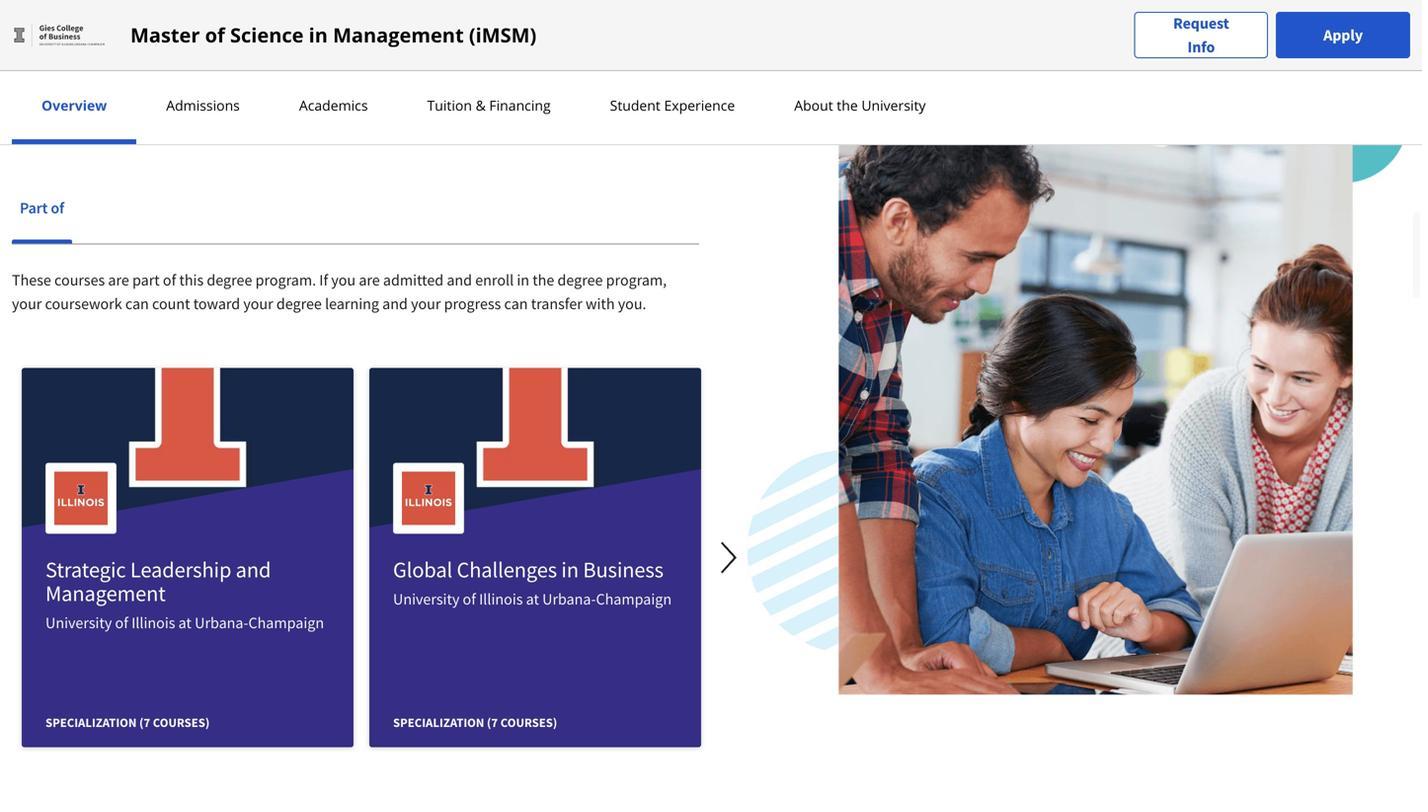 Task type: describe. For each thing, give the bounding box(es) containing it.
and inside 'strategic leadership and management university of illinois at urbana-champaign'
[[236, 556, 271, 583]]

global challenges in business university of illinois at urbana-champaign
[[393, 556, 672, 609]]

this for on
[[232, 48, 274, 83]]

these
[[12, 270, 51, 290]]

next slide image
[[705, 534, 753, 581]]

admissions
[[166, 96, 240, 115]]

you.
[[618, 294, 647, 314]]

the inside these courses are part of this degree program. if you are admitted and enroll in the degree program, your coursework can count toward your degree learning and your progress can transfer with you.
[[533, 270, 554, 290]]

transfer
[[531, 294, 583, 314]]

tuition & financing
[[427, 96, 551, 115]]

request
[[1174, 13, 1230, 33]]

3 your from the left
[[411, 294, 441, 314]]

card banner image for leadership
[[22, 368, 354, 534]]

card banner image for challenges
[[369, 368, 701, 534]]

champaign for strategic leadership and management
[[248, 613, 324, 633]]

financing
[[489, 96, 551, 115]]

tuition & financing link
[[421, 96, 557, 115]]

degree down program.
[[276, 294, 322, 314]]

tuition
[[427, 96, 472, 115]]

academics
[[299, 96, 368, 115]]

admitted
[[383, 270, 444, 290]]

at for business
[[526, 589, 539, 609]]

overview
[[41, 96, 107, 115]]

degree up the toward
[[207, 270, 252, 290]]

0 vertical spatial in
[[309, 21, 328, 48]]

experience
[[664, 96, 735, 115]]

0 horizontal spatial progress
[[50, 107, 107, 127]]

specialization (7 courses) for challenges
[[393, 715, 557, 730]]

&
[[476, 96, 486, 115]]

of inside these courses are part of this degree program. if you are admitted and enroll in the degree program, your coursework can count toward your degree learning and your progress can transfer with you.
[[163, 270, 176, 290]]

about the university link
[[789, 96, 932, 115]]

master
[[130, 21, 200, 48]]

count
[[152, 294, 190, 314]]

courses) for management
[[153, 715, 210, 730]]

(7 for leadership
[[139, 715, 150, 730]]

courses
[[54, 270, 105, 290]]

these courses are part of this degree program. if you are admitted and enroll in the degree program, your coursework can count toward your degree learning and your progress can transfer with you.
[[12, 270, 667, 314]]

0 vertical spatial the
[[837, 96, 858, 115]]

challenges
[[457, 556, 557, 583]]

student
[[610, 96, 661, 115]]

0 vertical spatial you
[[156, 107, 180, 127]]

admissions link
[[160, 96, 246, 115]]

part
[[132, 270, 160, 290]]

start
[[139, 48, 191, 83]]

part
[[20, 198, 48, 218]]

of inside button
[[51, 198, 64, 218]]

university of illinois urbana-champaign image
[[12, 19, 107, 51]]

degree up with
[[558, 270, 603, 290]]

university for global challenges in business
[[393, 589, 460, 609]]

about
[[794, 96, 833, 115]]

degree up academics link
[[280, 48, 359, 83]]

1 are from the left
[[108, 270, 129, 290]]



Task type: vqa. For each thing, say whether or not it's contained in the screenshot.
the About the University
yes



Task type: locate. For each thing, give the bounding box(es) containing it.
courses) for business
[[501, 715, 557, 730]]

champaign inside 'strategic leadership and management university of illinois at urbana-champaign'
[[248, 613, 324, 633]]

0 vertical spatial management
[[333, 21, 464, 48]]

0 horizontal spatial the
[[533, 270, 554, 290]]

enroll inside these courses are part of this degree program. if you are admitted and enroll in the degree program, your coursework can count toward your degree learning and your progress can transfer with you.
[[475, 270, 514, 290]]

2 vertical spatial university
[[45, 613, 112, 633]]

1 courses) from the left
[[153, 715, 210, 730]]

1 horizontal spatial management
[[333, 21, 464, 48]]

1 horizontal spatial specialization
[[393, 715, 484, 730]]

of inside 'strategic leadership and management university of illinois at urbana-champaign'
[[115, 613, 128, 633]]

1 horizontal spatial courses)
[[501, 715, 557, 730]]

at inside global challenges in business university of illinois at urbana-champaign
[[526, 589, 539, 609]]

partner logo image
[[54, 472, 108, 525], [402, 472, 455, 525]]

make
[[12, 107, 47, 127]]

of
[[205, 21, 225, 48], [51, 198, 64, 218], [163, 270, 176, 290], [463, 589, 476, 609], [115, 613, 128, 633]]

1 horizontal spatial enroll
[[475, 270, 514, 290]]

your down these
[[12, 294, 42, 314]]

illinois for challenges
[[479, 589, 523, 609]]

1 can from the left
[[125, 294, 149, 314]]

2 vertical spatial in
[[562, 556, 579, 583]]

1 vertical spatial and
[[382, 294, 408, 314]]

1 vertical spatial university
[[393, 589, 460, 609]]

1 vertical spatial progress
[[444, 294, 501, 314]]

university down strategic
[[45, 613, 112, 633]]

a
[[57, 48, 71, 83]]

degree
[[280, 48, 359, 83], [207, 270, 252, 290], [558, 270, 603, 290], [276, 294, 322, 314]]

you right if
[[331, 270, 356, 290]]

at for management
[[178, 613, 192, 633]]

0 horizontal spatial this
[[179, 270, 204, 290]]

global
[[393, 556, 453, 583]]

enroll
[[184, 107, 222, 127], [475, 270, 514, 290]]

urbana- down "leadership"
[[195, 613, 248, 633]]

your down program.
[[243, 294, 273, 314]]

1 horizontal spatial (7
[[487, 715, 498, 730]]

0 vertical spatial urbana-
[[542, 589, 596, 609]]

before
[[110, 107, 153, 127]]

1 vertical spatial this
[[179, 270, 204, 290]]

0 vertical spatial illinois
[[479, 589, 523, 609]]

1 card banner image from the left
[[22, 368, 354, 534]]

make progress before you enroll
[[12, 107, 222, 127]]

progress inside these courses are part of this degree program. if you are admitted and enroll in the degree program, your coursework can count toward your degree learning and your progress can transfer with you.
[[444, 294, 501, 314]]

apply button
[[1277, 12, 1411, 58]]

can
[[125, 294, 149, 314], [504, 294, 528, 314]]

0 horizontal spatial (7
[[139, 715, 150, 730]]

courses)
[[153, 715, 210, 730], [501, 715, 557, 730]]

2 (7 from the left
[[487, 715, 498, 730]]

0 horizontal spatial and
[[236, 556, 271, 583]]

university down "global"
[[393, 589, 460, 609]]

this inside these courses are part of this degree program. if you are admitted and enroll in the degree program, your coursework can count toward your degree learning and your progress can transfer with you.
[[179, 270, 204, 290]]

academics link
[[293, 96, 374, 115]]

0 vertical spatial champaign
[[596, 589, 672, 609]]

illinois inside global challenges in business university of illinois at urbana-champaign
[[479, 589, 523, 609]]

urbana- for challenges
[[542, 589, 596, 609]]

1 horizontal spatial can
[[504, 294, 528, 314]]

0 horizontal spatial university
[[45, 613, 112, 633]]

1 horizontal spatial champaign
[[596, 589, 672, 609]]

at down "leadership"
[[178, 613, 192, 633]]

strategic
[[45, 556, 126, 583]]

2 are from the left
[[359, 270, 380, 290]]

2 card banner image from the left
[[369, 368, 701, 534]]

university for strategic leadership and management
[[45, 613, 112, 633]]

university inside 'strategic leadership and management university of illinois at urbana-champaign'
[[45, 613, 112, 633]]

1 horizontal spatial partner logo image
[[402, 472, 455, 525]]

0 horizontal spatial urbana-
[[195, 613, 248, 633]]

this right on
[[232, 48, 274, 83]]

toward
[[193, 294, 240, 314]]

progress right make at top left
[[50, 107, 107, 127]]

specialization for global challenges in business
[[393, 715, 484, 730]]

the up transfer
[[533, 270, 554, 290]]

you
[[156, 107, 180, 127], [331, 270, 356, 290]]

champaign
[[596, 589, 672, 609], [248, 613, 324, 633]]

1 horizontal spatial university
[[393, 589, 460, 609]]

1 (7 from the left
[[139, 715, 150, 730]]

and right "leadership"
[[236, 556, 271, 583]]

1 vertical spatial at
[[178, 613, 192, 633]]

and
[[447, 270, 472, 290], [382, 294, 408, 314], [236, 556, 271, 583]]

1 horizontal spatial card banner image
[[369, 368, 701, 534]]

your
[[12, 294, 42, 314], [243, 294, 273, 314], [411, 294, 441, 314]]

1 horizontal spatial are
[[359, 270, 380, 290]]

2 can from the left
[[504, 294, 528, 314]]

0 horizontal spatial management
[[45, 579, 166, 607]]

illinois down "leadership"
[[131, 613, 175, 633]]

at
[[526, 589, 539, 609], [178, 613, 192, 633]]

0 horizontal spatial can
[[125, 294, 149, 314]]

0 horizontal spatial illinois
[[131, 613, 175, 633]]

1 vertical spatial illinois
[[131, 613, 175, 633]]

partner logo image for strategic
[[54, 472, 108, 525]]

0 horizontal spatial card banner image
[[22, 368, 354, 534]]

1 horizontal spatial in
[[517, 270, 530, 290]]

illinois for leadership
[[131, 613, 175, 633]]

0 vertical spatial and
[[447, 270, 472, 290]]

university right about
[[862, 96, 926, 115]]

2 horizontal spatial in
[[562, 556, 579, 583]]

0 horizontal spatial are
[[108, 270, 129, 290]]

specialization (7 courses) for leadership
[[45, 715, 210, 730]]

1 vertical spatial urbana-
[[195, 613, 248, 633]]

0 horizontal spatial your
[[12, 294, 42, 314]]

1 partner logo image from the left
[[54, 472, 108, 525]]

at down "challenges"
[[526, 589, 539, 609]]

science
[[230, 21, 304, 48]]

1 horizontal spatial progress
[[444, 294, 501, 314]]

0 vertical spatial progress
[[50, 107, 107, 127]]

at inside 'strategic leadership and management university of illinois at urbana-champaign'
[[178, 613, 192, 633]]

champaign for global challenges in business
[[596, 589, 672, 609]]

0 horizontal spatial courses)
[[153, 715, 210, 730]]

1 vertical spatial the
[[533, 270, 554, 290]]

in inside these courses are part of this degree program. if you are admitted and enroll in the degree program, your coursework can count toward your degree learning and your progress can transfer with you.
[[517, 270, 530, 290]]

illinois
[[479, 589, 523, 609], [131, 613, 175, 633]]

2 partner logo image from the left
[[402, 472, 455, 525]]

program,
[[606, 270, 667, 290]]

2 horizontal spatial university
[[862, 96, 926, 115]]

management
[[333, 21, 464, 48], [45, 579, 166, 607]]

0 horizontal spatial at
[[178, 613, 192, 633]]

0 vertical spatial at
[[526, 589, 539, 609]]

management inside 'strategic leadership and management university of illinois at urbana-champaign'
[[45, 579, 166, 607]]

in inside global challenges in business university of illinois at urbana-champaign
[[562, 556, 579, 583]]

2 your from the left
[[243, 294, 273, 314]]

partner logo image for global
[[402, 472, 455, 525]]

progress
[[50, 107, 107, 127], [444, 294, 501, 314]]

illinois down "challenges"
[[479, 589, 523, 609]]

get
[[12, 48, 51, 83]]

and down "admitted" at the top left of the page
[[382, 294, 408, 314]]

head
[[76, 48, 133, 83]]

2 specialization (7 courses) from the left
[[393, 715, 557, 730]]

1 horizontal spatial the
[[837, 96, 858, 115]]

are
[[108, 270, 129, 290], [359, 270, 380, 290]]

info
[[1188, 37, 1215, 57]]

1 vertical spatial management
[[45, 579, 166, 607]]

master of science in management (imsm)
[[130, 21, 537, 48]]

program.
[[255, 270, 316, 290]]

about the university
[[794, 96, 926, 115]]

1 your from the left
[[12, 294, 42, 314]]

0 horizontal spatial champaign
[[248, 613, 324, 633]]

on
[[196, 48, 226, 83]]

specialization (7 courses)
[[45, 715, 210, 730], [393, 715, 557, 730]]

enroll down on
[[184, 107, 222, 127]]

urbana-
[[542, 589, 596, 609], [195, 613, 248, 633]]

overview link
[[36, 96, 113, 115]]

urbana- down business at left bottom
[[542, 589, 596, 609]]

card banner image
[[22, 368, 354, 534], [369, 368, 701, 534]]

student experience link
[[604, 96, 741, 115]]

in
[[309, 21, 328, 48], [517, 270, 530, 290], [562, 556, 579, 583]]

1 horizontal spatial and
[[382, 294, 408, 314]]

with
[[586, 294, 615, 314]]

1 horizontal spatial specialization (7 courses)
[[393, 715, 557, 730]]

partner logo image up "global"
[[402, 472, 455, 525]]

progress left transfer
[[444, 294, 501, 314]]

learning
[[325, 294, 379, 314]]

urbana- for leadership
[[195, 613, 248, 633]]

strategic leadership and management university of illinois at urbana-champaign
[[45, 556, 324, 633]]

0 horizontal spatial enroll
[[184, 107, 222, 127]]

2 horizontal spatial your
[[411, 294, 441, 314]]

part of
[[20, 198, 64, 218]]

1 horizontal spatial this
[[232, 48, 274, 83]]

0 vertical spatial university
[[862, 96, 926, 115]]

your down "admitted" at the top left of the page
[[411, 294, 441, 314]]

are up learning on the top left of the page
[[359, 270, 380, 290]]

urbana- inside global challenges in business university of illinois at urbana-champaign
[[542, 589, 596, 609]]

this up count
[[179, 270, 204, 290]]

1 horizontal spatial at
[[526, 589, 539, 609]]

0 horizontal spatial partner logo image
[[54, 472, 108, 525]]

1 horizontal spatial you
[[331, 270, 356, 290]]

university
[[862, 96, 926, 115], [393, 589, 460, 609], [45, 613, 112, 633]]

1 specialization from the left
[[45, 715, 137, 730]]

are left part
[[108, 270, 129, 290]]

specialization for strategic leadership and management
[[45, 715, 137, 730]]

can down part
[[125, 294, 149, 314]]

business
[[583, 556, 664, 583]]

0 horizontal spatial specialization
[[45, 715, 137, 730]]

illinois inside 'strategic leadership and management university of illinois at urbana-champaign'
[[131, 613, 175, 633]]

partner logo image up strategic
[[54, 472, 108, 525]]

0 horizontal spatial specialization (7 courses)
[[45, 715, 210, 730]]

1 horizontal spatial urbana-
[[542, 589, 596, 609]]

0 vertical spatial enroll
[[184, 107, 222, 127]]

champaign inside global challenges in business university of illinois at urbana-champaign
[[596, 589, 672, 609]]

the
[[837, 96, 858, 115], [533, 270, 554, 290]]

2 specialization from the left
[[393, 715, 484, 730]]

2 vertical spatial and
[[236, 556, 271, 583]]

2 horizontal spatial and
[[447, 270, 472, 290]]

this
[[232, 48, 274, 83], [179, 270, 204, 290]]

you inside these courses are part of this degree program. if you are admitted and enroll in the degree program, your coursework can count toward your degree learning and your progress can transfer with you.
[[331, 270, 356, 290]]

specialization
[[45, 715, 137, 730], [393, 715, 484, 730]]

can left transfer
[[504, 294, 528, 314]]

of inside global challenges in business university of illinois at urbana-champaign
[[463, 589, 476, 609]]

1 vertical spatial in
[[517, 270, 530, 290]]

1 horizontal spatial your
[[243, 294, 273, 314]]

0 horizontal spatial you
[[156, 107, 180, 127]]

university inside global challenges in business university of illinois at urbana-champaign
[[393, 589, 460, 609]]

(7 for challenges
[[487, 715, 498, 730]]

leadership
[[130, 556, 231, 583]]

part of button
[[12, 176, 72, 240]]

if
[[319, 270, 328, 290]]

(7
[[139, 715, 150, 730], [487, 715, 498, 730]]

the right about
[[837, 96, 858, 115]]

0 vertical spatial this
[[232, 48, 274, 83]]

1 vertical spatial you
[[331, 270, 356, 290]]

get a head start on this degree
[[12, 48, 359, 83]]

enroll right "admitted" at the top left of the page
[[475, 270, 514, 290]]

(imsm)
[[469, 21, 537, 48]]

1 vertical spatial champaign
[[248, 613, 324, 633]]

1 horizontal spatial illinois
[[479, 589, 523, 609]]

and right "admitted" at the top left of the page
[[447, 270, 472, 290]]

coursework
[[45, 294, 122, 314]]

stackability banner image
[[747, 52, 1411, 697]]

request info
[[1174, 13, 1230, 57]]

request info button
[[1135, 11, 1269, 59]]

this for of
[[179, 270, 204, 290]]

student experience
[[610, 96, 735, 115]]

you right before
[[156, 107, 180, 127]]

2 courses) from the left
[[501, 715, 557, 730]]

1 vertical spatial enroll
[[475, 270, 514, 290]]

1 specialization (7 courses) from the left
[[45, 715, 210, 730]]

apply
[[1324, 25, 1363, 45]]

urbana- inside 'strategic leadership and management university of illinois at urbana-champaign'
[[195, 613, 248, 633]]

0 horizontal spatial in
[[309, 21, 328, 48]]



